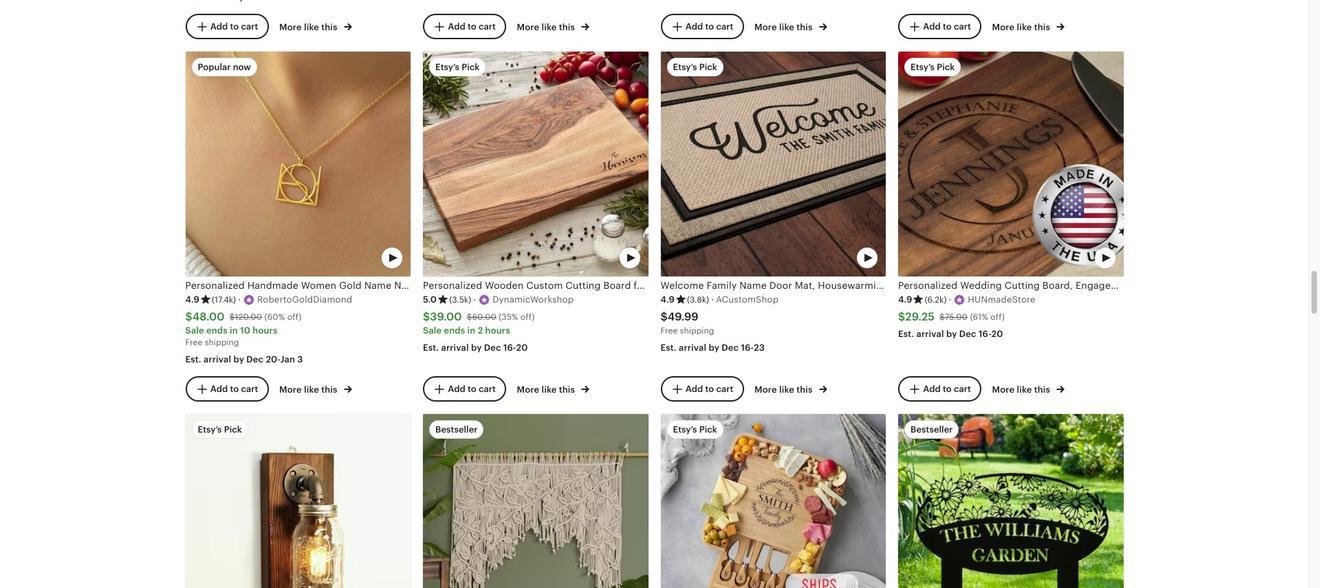 Task type: describe. For each thing, give the bounding box(es) containing it.
2 cutting from the left
[[761, 280, 797, 291]]

29.25
[[906, 310, 935, 323]]

arrival down $ 49.99 free shipping
[[679, 343, 707, 353]]

1 etsy's pick link from the left
[[185, 414, 411, 588]]

shipping inside $ 49.99 free shipping
[[680, 326, 714, 335]]

wedding
[[650, 280, 690, 291]]

now
[[233, 62, 251, 72]]

est. arrival by dec 20-jan 3
[[185, 354, 303, 365]]

arrival down '$ 48.00 $ 120.00 (60% off) sale ends in 10 hours free shipping'
[[204, 354, 231, 365]]

2
[[478, 325, 483, 335]]

popular
[[198, 62, 231, 72]]

120.00
[[235, 312, 262, 322]]

(61%
[[970, 312, 989, 322]]

wooden
[[485, 280, 524, 291]]

(6.2k)
[[925, 295, 947, 305]]

$ 29.25 $ 75.00 (61% off) est. arrival by dec 16-20
[[898, 310, 1005, 339]]

est. down "48.00"
[[185, 354, 201, 365]]

· for 39.00
[[473, 294, 476, 305]]

(35%
[[499, 312, 518, 322]]

$ down (17.4k)
[[230, 312, 235, 322]]

23
[[754, 343, 765, 353]]

charcuterie board personalized wedding gift for couples christmas gifts for mom anniversary gifts housewarming gift for the home decor image
[[661, 414, 886, 588]]

est. down $ 49.99 free shipping
[[661, 343, 677, 353]]

product video element for (17.4k)
[[185, 52, 411, 277]]

dec left 20-
[[247, 354, 264, 365]]

3 4.9 from the left
[[898, 294, 913, 305]]

(17.4k)
[[212, 295, 236, 305]]

$ left 120.00
[[185, 310, 192, 323]]

1 cutting from the left
[[566, 280, 601, 291]]

hours for 39.00
[[485, 325, 510, 335]]

custom metal garden sign, flower sign with stakes, personalized garden decor, outdoor metal sign, housewarming gift, large garden sign art image
[[898, 414, 1124, 588]]

etsy's pick for sale ends in 2 hours
[[435, 62, 480, 72]]

$ down 5.0
[[423, 310, 430, 323]]

etsy's for free shipping
[[673, 62, 697, 72]]

48.00
[[192, 310, 225, 323]]

$ 48.00 $ 120.00 (60% off) sale ends in 10 hours free shipping
[[185, 310, 302, 347]]

pick for est. arrival by
[[937, 62, 955, 72]]

· for 49.99
[[711, 294, 714, 305]]

etsy's pick for est. arrival by
[[911, 62, 955, 72]]

off) inside $ 29.25 $ 75.00 (61% off) est. arrival by dec 16-20
[[991, 312, 1005, 322]]

$ inside $ 49.99 free shipping
[[661, 310, 668, 323]]

popular now
[[198, 62, 251, 72]]

personalized wedding cutting board, engagement, wedding gift, housewarming custom cutting board, closing gift, cutting board for christmas image
[[898, 52, 1124, 277]]

2 bestseller link from the left
[[898, 414, 1124, 588]]

arrival inside $ 39.00 $ 60.00 (35% off) sale ends in 2 hours est. arrival by dec 16-20
[[441, 342, 469, 353]]

personalized handmade women gold name necklace,  minimalist christmas gift for her,  personalized gift for women who has everything image
[[185, 52, 411, 277]]

sale for 39.00
[[423, 325, 442, 335]]

2 bestseller from the left
[[911, 424, 953, 435]]

20-
[[266, 354, 280, 365]]

39.00
[[430, 310, 462, 323]]

large leaf window curtain, macrame door curtain, boho wall hanging, modern macrame curtain, curtain valance, new home, housewarming gift c02 image
[[423, 414, 648, 588]]

est. inside $ 29.25 $ 75.00 (61% off) est. arrival by dec 16-20
[[898, 329, 914, 339]]

· for 48.00
[[238, 294, 241, 305]]

20 inside $ 29.25 $ 75.00 (61% off) est. arrival by dec 16-20
[[992, 329, 1003, 339]]

hours for 48.00
[[253, 325, 278, 335]]

free inside '$ 48.00 $ 120.00 (60% off) sale ends in 10 hours free shipping'
[[185, 337, 203, 347]]

ends for 48.00
[[206, 325, 228, 335]]

16- inside $ 39.00 $ 60.00 (35% off) sale ends in 2 hours est. arrival by dec 16-20
[[504, 342, 516, 353]]

personalized wooden custom cutting board for wedding gift, engraved cutting board for gift image
[[423, 52, 648, 277]]



Task type: vqa. For each thing, say whether or not it's contained in the screenshot.
14
no



Task type: locate. For each thing, give the bounding box(es) containing it.
cutting
[[566, 280, 601, 291], [761, 280, 797, 291]]

3
[[297, 354, 303, 365]]

4.9
[[185, 294, 199, 305], [661, 294, 675, 305], [898, 294, 913, 305]]

arrival down 39.00
[[441, 342, 469, 353]]

pick for sale ends in 2 hours
[[462, 62, 480, 72]]

to
[[230, 21, 239, 31], [468, 21, 477, 31], [705, 21, 714, 31], [943, 21, 952, 31], [230, 384, 239, 394], [468, 384, 477, 394], [705, 384, 714, 394], [943, 384, 952, 394]]

off) for 39.00
[[521, 312, 535, 322]]

by inside $ 29.25 $ 75.00 (61% off) est. arrival by dec 16-20
[[947, 329, 957, 339]]

etsy's for sale ends in 2 hours
[[435, 62, 460, 72]]

in left 10
[[230, 325, 238, 335]]

mason jar sconce lamp/rustic home decor/sconce lamp/industrial lamp/steampunk light/housewarming gift/gift for men/bedside lamp/rustic decor image
[[185, 414, 411, 588]]

1 vertical spatial free
[[185, 337, 203, 347]]

0 horizontal spatial off)
[[287, 312, 302, 322]]

custom
[[526, 280, 563, 291]]

bestseller link
[[423, 414, 648, 588], [898, 414, 1124, 588]]

0 horizontal spatial bestseller link
[[423, 414, 648, 588]]

free down 49.99
[[661, 326, 678, 335]]

gift,
[[693, 280, 712, 291]]

add to cart
[[210, 21, 258, 31], [448, 21, 496, 31], [686, 21, 734, 31], [923, 21, 971, 31], [210, 384, 258, 394], [448, 384, 496, 394], [686, 384, 734, 394], [923, 384, 971, 394]]

4.9 down "wedding"
[[661, 294, 675, 305]]

ends inside $ 39.00 $ 60.00 (35% off) sale ends in 2 hours est. arrival by dec 16-20
[[444, 325, 465, 335]]

in for 39.00
[[468, 325, 476, 335]]

0 horizontal spatial ends
[[206, 325, 228, 335]]

1 horizontal spatial 20
[[992, 329, 1003, 339]]

2 off) from the left
[[521, 312, 535, 322]]

bestseller
[[435, 424, 478, 435], [911, 424, 953, 435]]

4.9 for 49.99
[[661, 294, 675, 305]]

product video element for (6.2k)
[[898, 52, 1124, 277]]

by inside $ 39.00 $ 60.00 (35% off) sale ends in 2 hours est. arrival by dec 16-20
[[471, 342, 482, 353]]

$ 39.00 $ 60.00 (35% off) sale ends in 2 hours est. arrival by dec 16-20
[[423, 310, 535, 353]]

1 board from the left
[[604, 280, 631, 291]]

arrival
[[917, 329, 944, 339], [441, 342, 469, 353], [679, 343, 707, 353], [204, 354, 231, 365]]

4.9 up "48.00"
[[185, 294, 199, 305]]

sale inside $ 39.00 $ 60.00 (35% off) sale ends in 2 hours est. arrival by dec 16-20
[[423, 325, 442, 335]]

est.
[[898, 329, 914, 339], [423, 342, 439, 353], [661, 343, 677, 353], [185, 354, 201, 365]]

dec down the "(61%"
[[960, 329, 977, 339]]

in for 48.00
[[230, 325, 238, 335]]

1 bestseller link from the left
[[423, 414, 648, 588]]

for
[[634, 280, 647, 291], [829, 280, 843, 291]]

0 horizontal spatial for
[[634, 280, 647, 291]]

off) for 48.00
[[287, 312, 302, 322]]

4.9 for 48.00
[[185, 294, 199, 305]]

off) inside $ 39.00 $ 60.00 (35% off) sale ends in 2 hours est. arrival by dec 16-20
[[521, 312, 535, 322]]

$
[[185, 310, 192, 323], [423, 310, 430, 323], [661, 310, 668, 323], [898, 310, 906, 323], [230, 312, 235, 322], [467, 312, 472, 322], [940, 312, 945, 322]]

dec
[[960, 329, 977, 339], [484, 342, 501, 353], [722, 343, 739, 353], [247, 354, 264, 365]]

1 sale from the left
[[185, 325, 204, 335]]

free inside $ 49.99 free shipping
[[661, 326, 678, 335]]

est. down 39.00
[[423, 342, 439, 353]]

0 horizontal spatial 16-
[[504, 342, 516, 353]]

1 horizontal spatial for
[[829, 280, 843, 291]]

sale inside '$ 48.00 $ 120.00 (60% off) sale ends in 10 hours free shipping'
[[185, 325, 204, 335]]

ends down "48.00"
[[206, 325, 228, 335]]

0 horizontal spatial etsy's pick link
[[185, 414, 411, 588]]

cutting right custom
[[566, 280, 601, 291]]

2 horizontal spatial off)
[[991, 312, 1005, 322]]

·
[[238, 294, 241, 305], [473, 294, 476, 305], [711, 294, 714, 305], [949, 294, 952, 305]]

product video element for (3.8k)
[[661, 52, 886, 277]]

4.9 up 29.25
[[898, 294, 913, 305]]

1 horizontal spatial ends
[[444, 325, 465, 335]]

4 · from the left
[[949, 294, 952, 305]]

ends for 39.00
[[444, 325, 465, 335]]

for left "wedding"
[[634, 280, 647, 291]]

dec left 23
[[722, 343, 739, 353]]

sale down "48.00"
[[185, 325, 204, 335]]

hours inside $ 39.00 $ 60.00 (35% off) sale ends in 2 hours est. arrival by dec 16-20
[[485, 325, 510, 335]]

hours inside '$ 48.00 $ 120.00 (60% off) sale ends in 10 hours free shipping'
[[253, 325, 278, 335]]

shipping inside '$ 48.00 $ 120.00 (60% off) sale ends in 10 hours free shipping'
[[205, 337, 239, 347]]

16- down (35%
[[504, 342, 516, 353]]

2 etsy's pick link from the left
[[661, 414, 886, 588]]

off) right the "(61%"
[[991, 312, 1005, 322]]

arrival inside $ 29.25 $ 75.00 (61% off) est. arrival by dec 16-20
[[917, 329, 944, 339]]

pick for free shipping
[[699, 62, 717, 72]]

off) right (60% in the left bottom of the page
[[287, 312, 302, 322]]

· right (3.5k) at the bottom left of the page
[[473, 294, 476, 305]]

(3.5k)
[[449, 295, 471, 305]]

welcome family name door mat, housewarming gift, wedding gift ideas, personalized doormat, last name doormat, closing gift, farmhouse decor image
[[661, 52, 886, 277]]

etsy's for est. arrival by
[[911, 62, 935, 72]]

for left gift
[[829, 280, 843, 291]]

75.00
[[945, 312, 968, 322]]

est. arrival by dec 16-23
[[661, 343, 765, 353]]

2 board from the left
[[799, 280, 827, 291]]

(3.8k)
[[687, 295, 709, 305]]

off) right (35%
[[521, 312, 535, 322]]

dec inside $ 29.25 $ 75.00 (61% off) est. arrival by dec 16-20
[[960, 329, 977, 339]]

2 for from the left
[[829, 280, 843, 291]]

more like this link
[[279, 19, 352, 34], [517, 19, 590, 34], [755, 19, 828, 34], [992, 19, 1065, 34], [279, 382, 352, 396], [517, 382, 590, 396], [755, 382, 828, 396], [992, 382, 1065, 396]]

free down "48.00"
[[185, 337, 203, 347]]

$ down "wedding"
[[661, 310, 668, 323]]

· right (17.4k)
[[238, 294, 241, 305]]

hours down (35%
[[485, 325, 510, 335]]

in inside $ 39.00 $ 60.00 (35% off) sale ends in 2 hours est. arrival by dec 16-20
[[468, 325, 476, 335]]

2 sale from the left
[[423, 325, 442, 335]]

est. down 29.25
[[898, 329, 914, 339]]

16- down the "(61%"
[[979, 329, 992, 339]]

1 in from the left
[[230, 325, 238, 335]]

0 horizontal spatial cutting
[[566, 280, 601, 291]]

10
[[240, 325, 250, 335]]

etsy's pick link
[[185, 414, 411, 588], [661, 414, 886, 588]]

sale down 39.00
[[423, 325, 442, 335]]

2 4.9 from the left
[[661, 294, 675, 305]]

like
[[304, 22, 319, 32], [542, 22, 557, 32], [779, 22, 795, 32], [1017, 22, 1032, 32], [304, 384, 319, 395], [542, 384, 557, 395], [779, 384, 795, 395], [1017, 384, 1032, 395]]

1 horizontal spatial in
[[468, 325, 476, 335]]

in inside '$ 48.00 $ 120.00 (60% off) sale ends in 10 hours free shipping'
[[230, 325, 238, 335]]

ends
[[206, 325, 228, 335], [444, 325, 465, 335]]

0 horizontal spatial bestseller
[[435, 424, 478, 435]]

personalized
[[423, 280, 482, 291]]

20
[[992, 329, 1003, 339], [516, 342, 528, 353]]

16-
[[979, 329, 992, 339], [504, 342, 516, 353], [741, 343, 754, 353]]

49.99
[[668, 310, 699, 323]]

3 off) from the left
[[991, 312, 1005, 322]]

sale for 48.00
[[185, 325, 204, 335]]

off)
[[287, 312, 302, 322], [521, 312, 535, 322], [991, 312, 1005, 322]]

cart
[[241, 21, 258, 31], [479, 21, 496, 31], [716, 21, 734, 31], [954, 21, 971, 31], [241, 384, 258, 394], [479, 384, 496, 394], [716, 384, 734, 394], [954, 384, 971, 394]]

board left "wedding"
[[604, 280, 631, 291]]

by down $ 49.99 free shipping
[[709, 343, 720, 353]]

2 · from the left
[[473, 294, 476, 305]]

0 horizontal spatial board
[[604, 280, 631, 291]]

by down 10
[[234, 354, 244, 365]]

shipping
[[680, 326, 714, 335], [205, 337, 239, 347]]

etsy's
[[435, 62, 460, 72], [673, 62, 697, 72], [911, 62, 935, 72], [198, 424, 222, 435], [673, 424, 697, 435]]

1 ends from the left
[[206, 325, 228, 335]]

1 bestseller from the left
[[435, 424, 478, 435]]

1 for from the left
[[634, 280, 647, 291]]

1 vertical spatial 20
[[516, 342, 528, 353]]

0 horizontal spatial 4.9
[[185, 294, 199, 305]]

etsy's pick
[[435, 62, 480, 72], [673, 62, 717, 72], [911, 62, 955, 72], [198, 424, 242, 435], [673, 424, 717, 435]]

est. inside $ 39.00 $ 60.00 (35% off) sale ends in 2 hours est. arrival by dec 16-20
[[423, 342, 439, 353]]

dec inside $ 39.00 $ 60.00 (35% off) sale ends in 2 hours est. arrival by dec 16-20
[[484, 342, 501, 353]]

engraved
[[715, 280, 759, 291]]

$ down (3.5k) at the bottom left of the page
[[467, 312, 472, 322]]

60.00
[[472, 312, 497, 322]]

0 horizontal spatial sale
[[185, 325, 204, 335]]

$ left 75.00
[[898, 310, 906, 323]]

pick
[[462, 62, 480, 72], [699, 62, 717, 72], [937, 62, 955, 72], [224, 424, 242, 435], [699, 424, 717, 435]]

shipping down 49.99
[[680, 326, 714, 335]]

· right (3.8k)
[[711, 294, 714, 305]]

2 horizontal spatial 4.9
[[898, 294, 913, 305]]

2 in from the left
[[468, 325, 476, 335]]

1 off) from the left
[[287, 312, 302, 322]]

product video element
[[185, 52, 411, 277], [423, 52, 648, 277], [661, 52, 886, 277], [898, 52, 1124, 277], [423, 414, 648, 588], [661, 414, 886, 588]]

1 hours from the left
[[253, 325, 278, 335]]

by down 2
[[471, 342, 482, 353]]

1 horizontal spatial shipping
[[680, 326, 714, 335]]

0 vertical spatial free
[[661, 326, 678, 335]]

jan
[[280, 354, 295, 365]]

1 4.9 from the left
[[185, 294, 199, 305]]

product video element for (3.5k)
[[423, 52, 648, 277]]

by
[[947, 329, 957, 339], [471, 342, 482, 353], [709, 343, 720, 353], [234, 354, 244, 365]]

1 horizontal spatial hours
[[485, 325, 510, 335]]

board left gift
[[799, 280, 827, 291]]

0 horizontal spatial in
[[230, 325, 238, 335]]

$ down (6.2k) on the bottom right of page
[[940, 312, 945, 322]]

more
[[279, 22, 302, 32], [517, 22, 540, 32], [755, 22, 777, 32], [992, 22, 1015, 32], [279, 384, 302, 395], [517, 384, 540, 395], [755, 384, 777, 395], [992, 384, 1015, 395]]

this
[[321, 22, 338, 32], [559, 22, 575, 32], [797, 22, 813, 32], [1035, 22, 1051, 32], [321, 384, 338, 395], [559, 384, 575, 395], [797, 384, 813, 395], [1035, 384, 1051, 395]]

cutting right engraved
[[761, 280, 797, 291]]

sale
[[185, 325, 204, 335], [423, 325, 442, 335]]

(60%
[[265, 312, 285, 322]]

1 vertical spatial shipping
[[205, 337, 239, 347]]

ends inside '$ 48.00 $ 120.00 (60% off) sale ends in 10 hours free shipping'
[[206, 325, 228, 335]]

more like this
[[279, 22, 340, 32], [517, 22, 577, 32], [755, 22, 815, 32], [992, 22, 1053, 32], [279, 384, 340, 395], [517, 384, 577, 395], [755, 384, 815, 395], [992, 384, 1053, 395]]

0 horizontal spatial shipping
[[205, 337, 239, 347]]

board
[[604, 280, 631, 291], [799, 280, 827, 291]]

1 horizontal spatial 16-
[[741, 343, 754, 353]]

gift
[[845, 280, 861, 291]]

1 horizontal spatial bestseller link
[[898, 414, 1124, 588]]

5.0
[[423, 294, 437, 305]]

0 vertical spatial shipping
[[680, 326, 714, 335]]

1 horizontal spatial cutting
[[761, 280, 797, 291]]

1 horizontal spatial free
[[661, 326, 678, 335]]

1 horizontal spatial etsy's pick link
[[661, 414, 886, 588]]

$ 49.99 free shipping
[[661, 310, 714, 335]]

off) inside '$ 48.00 $ 120.00 (60% off) sale ends in 10 hours free shipping'
[[287, 312, 302, 322]]

1 horizontal spatial sale
[[423, 325, 442, 335]]

1 horizontal spatial 4.9
[[661, 294, 675, 305]]

dec down '60.00'
[[484, 342, 501, 353]]

1 horizontal spatial bestseller
[[911, 424, 953, 435]]

· right (6.2k) on the bottom right of page
[[949, 294, 952, 305]]

3 · from the left
[[711, 294, 714, 305]]

0 vertical spatial 20
[[992, 329, 1003, 339]]

20 inside $ 39.00 $ 60.00 (35% off) sale ends in 2 hours est. arrival by dec 16-20
[[516, 342, 528, 353]]

16- inside $ 29.25 $ 75.00 (61% off) est. arrival by dec 16-20
[[979, 329, 992, 339]]

0 horizontal spatial 20
[[516, 342, 528, 353]]

0 horizontal spatial hours
[[253, 325, 278, 335]]

etsy's pick for free shipping
[[673, 62, 717, 72]]

add
[[210, 21, 228, 31], [448, 21, 466, 31], [686, 21, 703, 31], [923, 21, 941, 31], [210, 384, 228, 394], [448, 384, 466, 394], [686, 384, 703, 394], [923, 384, 941, 394]]

16- down engraved
[[741, 343, 754, 353]]

add to cart button
[[185, 14, 269, 39], [423, 14, 506, 39], [661, 14, 744, 39], [898, 14, 982, 39], [185, 376, 269, 402], [423, 376, 506, 402], [661, 376, 744, 402], [898, 376, 982, 402]]

2 horizontal spatial 16-
[[979, 329, 992, 339]]

personalized wooden custom cutting board for wedding gift, engraved cutting board for gift
[[423, 280, 861, 291]]

2 ends from the left
[[444, 325, 465, 335]]

2 hours from the left
[[485, 325, 510, 335]]

1 · from the left
[[238, 294, 241, 305]]

0 horizontal spatial free
[[185, 337, 203, 347]]

in
[[230, 325, 238, 335], [468, 325, 476, 335]]

free
[[661, 326, 678, 335], [185, 337, 203, 347]]

hours
[[253, 325, 278, 335], [485, 325, 510, 335]]

by down 75.00
[[947, 329, 957, 339]]

shipping up est. arrival by dec 20-jan 3
[[205, 337, 239, 347]]

1 horizontal spatial board
[[799, 280, 827, 291]]

1 horizontal spatial off)
[[521, 312, 535, 322]]

hours down (60% in the left bottom of the page
[[253, 325, 278, 335]]

ends down 39.00
[[444, 325, 465, 335]]

arrival down 29.25
[[917, 329, 944, 339]]

in left 2
[[468, 325, 476, 335]]



